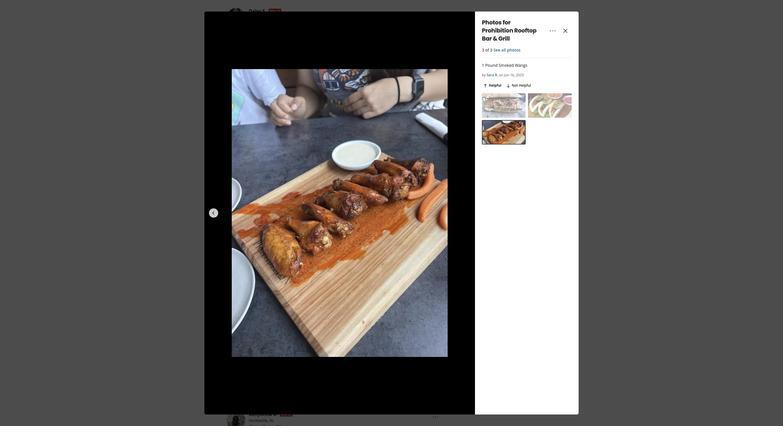 Task type: describe. For each thing, give the bounding box(es) containing it.
stomach
[[321, 242, 338, 248]]

not helpful button
[[505, 82, 533, 89]]

and inside rooftop was amazing! service fabulous! food phenomenal!! i loved our lunch here and wish i took more pictures. i had the tofu bahn mi which was out of this world. i don't dislike tofu but this was the best i've ever had. everything was so good my stomach hurt from over eating.
[[382, 231, 389, 236]]

mentioned
[[373, 65, 393, 71]]

elite 23 link for daisy s.
[[269, 9, 281, 13]]

see all photos link
[[494, 47, 521, 53]]

thanks 0 for love this 2
[[252, 167, 266, 172]]

rooftop inside rooftop was amazing! service fabulous! food phenomenal!! i loved our lunch here and wish i took more pictures. i had the tofu bahn mi which was out of this world. i don't dislike tofu but this was the best i've ever had. everything was so good my stomach hurt from over eating.
[[227, 231, 242, 236]]

photo of sara r. image
[[227, 185, 245, 203]]

had inside rooftop was amazing! service fabulous! food phenomenal!! i loved our lunch here and wish i took more pictures. i had the tofu bahn mi which was out of this world. i don't dislike tofu but this was the best i've ever had. everything was so good my stomach hurt from over eating.
[[258, 236, 265, 242]]

really
[[273, 65, 283, 71]]

rooftop inside photos for prohibition rooftop bar & grill
[[515, 27, 537, 35]]

elite for b.
[[281, 413, 287, 417]]

3 of 3 see all photos
[[482, 47, 521, 53]]

on.
[[227, 60, 233, 65]]

no for 2
[[308, 167, 312, 172]]

time!
[[250, 54, 259, 59]]

smoked
[[499, 63, 514, 68]]

0 horizontal spatial parents
[[287, 54, 302, 59]]

everything
[[269, 242, 289, 248]]

0 vertical spatial had
[[227, 54, 235, 59]]

friends element for kenyonna b.
[[249, 425, 259, 426]]

elite 23
[[270, 9, 280, 13]]

tofu
[[378, 236, 386, 242]]

we
[[288, 71, 293, 77]]

24 close v2 image
[[562, 27, 569, 34]]

was up time. on the top of page
[[313, 65, 321, 71]]

she
[[403, 65, 409, 71]]

don't
[[355, 236, 364, 242]]

my
[[354, 60, 359, 65]]

no for 1
[[308, 311, 312, 316]]

vinnie
[[249, 329, 264, 335]]

0 vertical spatial sara r. link
[[487, 73, 499, 78]]

by
[[482, 73, 486, 78]]

i left 'took'
[[400, 231, 401, 236]]

photos element for sara r.
[[277, 198, 289, 204]]

for
[[503, 18, 511, 27]]

helpful up 'photo of sara r.'
[[227, 167, 239, 172]]

the up brisket in the top of the page
[[399, 54, 405, 59]]

daisy s.
[[249, 8, 267, 14]]

c.
[[265, 329, 269, 335]]

2 star rating image
[[227, 355, 258, 361]]

(1 reaction) element for love this 2
[[240, 167, 242, 172]]

vinnie c. link
[[249, 329, 269, 335]]

the down more
[[227, 242, 233, 248]]

1 horizontal spatial r.
[[495, 73, 499, 78]]

23 for sara r.
[[275, 186, 279, 190]]

kenyonna b.
[[249, 411, 278, 418]]

23 for kenyonna b.
[[288, 413, 292, 417]]

would
[[327, 71, 339, 77]]

it.
[[294, 65, 298, 71]]

jun 16, 2023
[[260, 211, 283, 216]]

helpful inside button
[[519, 83, 531, 88]]

photo of kenyonna b. image
[[227, 412, 245, 426]]

had a great time! went with my parents and sat outside upstairs. quite warm, but they had the fans on. had a mocktail and a burger. the burger was insanely flavorful. my parents had the brisket sandwich and they both really liked it. service was a little slow, but our server mentioned that she was training. great evening and we had a great time. would return!
[[227, 54, 414, 77]]

the up had. on the bottom left
[[266, 236, 272, 242]]

by sara r. on jun 16, 2023
[[482, 73, 524, 78]]

ever
[[251, 242, 259, 248]]

3 photos
[[233, 220, 248, 225]]

0 vertical spatial 2023
[[516, 73, 524, 78]]

mocktail
[[246, 60, 262, 65]]

elite 23 huntsville, al
[[249, 413, 292, 423]]

1 horizontal spatial but
[[374, 54, 381, 59]]

had up mentioned at the top of the page
[[376, 60, 383, 65]]

24 chevron left v2 image
[[210, 210, 217, 217]]

and down mocktail
[[246, 65, 253, 71]]

tacoma,
[[249, 335, 265, 341]]

time.
[[316, 71, 326, 77]]

288
[[282, 198, 289, 203]]

which
[[299, 236, 310, 242]]

great
[[252, 71, 263, 77]]

12
[[265, 342, 270, 348]]

my inside had a great time! went with my parents and sat outside upstairs. quite warm, but they had the fans on. had a mocktail and a burger. the burger was insanely flavorful. my parents had the brisket sandwich and they both really liked it. service was a little slow, but our server mentioned that she was training. great evening and we had a great time. would return!
[[281, 54, 286, 59]]

see
[[494, 47, 501, 53]]

that
[[394, 65, 402, 71]]

1 vertical spatial parents
[[361, 60, 375, 65]]

16 camera v2 image
[[227, 220, 232, 224]]

24,
[[268, 355, 274, 360]]

daisy
[[249, 8, 261, 14]]

out
[[320, 236, 326, 242]]

sandwich
[[227, 65, 245, 71]]

from
[[348, 242, 357, 248]]

oh for 2
[[303, 167, 307, 172]]

sep
[[260, 355, 267, 360]]

sara r.
[[249, 184, 265, 191]]

16 photos v2 image for b.
[[277, 425, 281, 426]]

friends element for sara r.
[[249, 198, 259, 204]]

was left 'out'
[[311, 236, 319, 242]]

kenyonna b. link
[[249, 411, 278, 418]]

pictures.
[[238, 236, 254, 242]]

over
[[358, 242, 366, 248]]

al for r.
[[274, 191, 279, 197]]

photo of daisy s. image
[[227, 8, 245, 26]]

was up pictures.
[[243, 231, 250, 236]]

pound
[[486, 63, 498, 68]]

hurt
[[339, 242, 347, 248]]

photos element for kenyonna b.
[[277, 425, 289, 426]]

wa
[[266, 335, 272, 341]]

i've
[[243, 242, 250, 248]]

insanely
[[320, 60, 335, 65]]

grill
[[499, 35, 510, 43]]

helpful up photo of vinnie c.
[[227, 311, 239, 316]]

elite 23 link for kenyonna b.
[[280, 412, 293, 417]]

1 vertical spatial they
[[254, 65, 262, 71]]

love this 2
[[276, 167, 293, 172]]

little
[[325, 65, 333, 71]]

0 vertical spatial sara
[[487, 73, 495, 78]]

thanks for love this 2
[[252, 167, 263, 172]]

eating.
[[367, 242, 380, 248]]

daisy s. link
[[249, 8, 267, 14]]

3 photos link
[[233, 220, 248, 225]]

1 horizontal spatial 16,
[[511, 73, 515, 78]]

good
[[304, 242, 313, 248]]

0 vertical spatial jun
[[505, 73, 510, 78]]

photos for prohibition rooftop bar & grill
[[482, 18, 537, 43]]

fabulous!
[[284, 231, 301, 236]]

outside
[[318, 54, 332, 59]]

bar
[[482, 35, 492, 43]]

2023 for vinnie c.
[[275, 355, 284, 360]]

was down sat
[[311, 60, 319, 65]]

sep 24, 2023
[[260, 355, 284, 360]]

phenomenal!!
[[313, 231, 339, 236]]

reviews element for vinnie c.
[[259, 342, 270, 348]]

wangs
[[515, 63, 528, 68]]

123
[[267, 198, 274, 203]]

16 nothelpful v2 image
[[506, 83, 511, 88]]

0 horizontal spatial sara r. link
[[249, 184, 265, 191]]

helpful inside button
[[489, 83, 502, 88]]

elite inside elite 23 'link'
[[270, 9, 276, 13]]

prohibition
[[482, 27, 514, 35]]

evening
[[264, 71, 278, 77]]

al for b.
[[270, 418, 274, 423]]

food
[[302, 231, 312, 236]]

16 review v2 image
[[262, 425, 266, 426]]

1 vertical spatial photos
[[236, 220, 248, 225]]

helpful button
[[482, 82, 503, 89]]

15
[[255, 198, 259, 203]]

1 horizontal spatial photos
[[507, 47, 521, 53]]

oh no 0 for 2
[[303, 167, 315, 172]]

and up 'both'
[[263, 60, 270, 65]]



Task type: vqa. For each thing, say whether or not it's contained in the screenshot.
Wrote inside C. M. Wrote a review
no



Task type: locate. For each thing, give the bounding box(es) containing it.
16 photos v2 image down elite 23 huntsville, al
[[277, 425, 281, 426]]

elite for r.
[[268, 186, 274, 190]]

warm,
[[361, 54, 373, 59]]

helpful 1 for love this 2
[[227, 167, 242, 172]]

jun right 'on'
[[505, 73, 510, 78]]

16 review v2 image left 123
[[262, 199, 266, 203]]

0 horizontal spatial jun
[[260, 211, 267, 216]]

&
[[493, 35, 498, 43]]

lunch
[[361, 231, 371, 236]]

al up 123
[[274, 191, 279, 197]]

2
[[291, 167, 293, 172]]

went
[[260, 54, 270, 59]]

16, up not
[[511, 73, 515, 78]]

0 vertical spatial no
[[308, 167, 312, 172]]

1 oh from the top
[[303, 167, 307, 172]]

photos element right 123
[[277, 198, 289, 204]]

0 vertical spatial great
[[239, 54, 249, 59]]

16 helpful v2 image
[[483, 83, 488, 88]]

2 photos element from the top
[[277, 425, 289, 426]]

with
[[271, 54, 280, 59]]

and
[[303, 54, 310, 59], [263, 60, 270, 65], [246, 65, 253, 71], [279, 71, 287, 77], [382, 231, 389, 236]]

friends element down birmingham,
[[249, 198, 259, 204]]

of left see on the top
[[486, 47, 489, 53]]

16 review v2 image for sara r.
[[262, 199, 266, 203]]

i up ever
[[255, 236, 257, 242]]

(1 reaction) element
[[240, 167, 242, 172], [240, 311, 242, 316], [291, 311, 293, 316]]

0 vertical spatial friends element
[[249, 198, 259, 204]]

the
[[289, 60, 296, 65]]

jun
[[505, 73, 510, 78], [260, 211, 267, 216]]

our down the "my"
[[352, 65, 359, 71]]

0 vertical spatial love
[[276, 167, 283, 172]]

love this 1
[[276, 311, 293, 316]]

but down wish
[[387, 236, 394, 242]]

had
[[391, 54, 398, 59], [376, 60, 383, 65], [294, 71, 301, 77], [258, 236, 265, 242]]

16 photos v2 image
[[277, 199, 281, 203], [277, 425, 281, 426]]

1 vertical spatial sara
[[249, 184, 259, 191]]

photo of vinnie c. image
[[227, 329, 245, 347]]

1 horizontal spatial sara r. link
[[487, 73, 499, 78]]

1 vertical spatial service
[[269, 231, 283, 236]]

had down amazing!
[[258, 236, 265, 242]]

huntsville,
[[249, 418, 269, 423]]

0 vertical spatial but
[[374, 54, 381, 59]]

1 vertical spatial had
[[234, 60, 242, 65]]

23
[[277, 9, 280, 13], [275, 186, 279, 190], [288, 413, 292, 417]]

mi
[[293, 236, 298, 242]]

3 down bar
[[482, 47, 485, 53]]

thanks 0
[[252, 167, 266, 172], [252, 311, 266, 316]]

service inside had a great time! went with my parents and sat outside upstairs. quite warm, but they had the fans on. had a mocktail and a burger. the burger was insanely flavorful. my parents had the brisket sandwich and they both really liked it. service was a little slow, but our server mentioned that she was training. great evening and we had a great time. would return!
[[299, 65, 312, 71]]

1 oh no 0 from the top
[[303, 167, 315, 172]]

3 for 3
[[255, 342, 257, 348]]

was down 'took'
[[402, 236, 410, 242]]

not helpful
[[512, 83, 531, 88]]

best
[[234, 242, 242, 248]]

elite 23 link right s.
[[269, 9, 281, 13]]

here
[[372, 231, 381, 236]]

all
[[502, 47, 506, 53]]

1 thanks 0 from the top
[[252, 167, 266, 172]]

3 left see on the top
[[491, 47, 493, 53]]

oh no 0 right 2
[[303, 167, 315, 172]]

2 thanks from the top
[[252, 311, 263, 316]]

elite 23 link for sara r.
[[267, 185, 280, 190]]

great left time!
[[239, 54, 249, 59]]

16 friends v2 image left '15'
[[249, 199, 254, 203]]

oh right love this 1
[[303, 311, 307, 316]]

helpful 1
[[227, 167, 242, 172], [227, 311, 242, 316]]

2 16 friends v2 image from the top
[[249, 343, 254, 347]]

reviews element containing 123
[[262, 198, 274, 204]]

1 16 friends v2 image from the top
[[249, 199, 254, 203]]

0 horizontal spatial sara
[[249, 184, 259, 191]]

0 vertical spatial 23
[[277, 9, 280, 13]]

1 vertical spatial sara r. link
[[249, 184, 265, 191]]

rooftop
[[515, 27, 537, 35], [227, 231, 242, 236]]

reviews element down birmingham,
[[262, 198, 274, 204]]

0 vertical spatial elite 23 link
[[269, 9, 281, 13]]

2023 down wangs
[[516, 73, 524, 78]]

a
[[236, 54, 238, 59], [243, 60, 245, 65], [271, 60, 274, 65], [322, 65, 324, 71], [302, 71, 305, 77]]

2 vertical spatial elite 23 link
[[280, 412, 293, 417]]

1 vertical spatial 16 review v2 image
[[259, 343, 264, 347]]

1 helpful 1 from the top
[[227, 167, 242, 172]]

birmingham,
[[249, 191, 273, 197]]

1 vertical spatial photos element
[[277, 425, 289, 426]]

23 down love this 2
[[275, 186, 279, 190]]

1 horizontal spatial rooftop
[[515, 27, 537, 35]]

0 horizontal spatial photos
[[236, 220, 248, 225]]

they up mentioned at the top of the page
[[382, 54, 390, 59]]

had down it.
[[294, 71, 301, 77]]

0 horizontal spatial r.
[[260, 184, 265, 191]]

3
[[482, 47, 485, 53], [491, 47, 493, 53], [233, 220, 235, 225], [255, 342, 257, 348]]

s.
[[263, 8, 267, 14]]

elite
[[270, 9, 276, 13], [268, 186, 274, 190], [281, 413, 287, 417]]

3 for 3 of 3 see all photos
[[482, 47, 485, 53]]

server
[[360, 65, 371, 71]]

helpful
[[489, 83, 502, 88], [519, 83, 531, 88], [227, 167, 239, 172], [227, 311, 239, 316]]

1 vertical spatial 16 friends v2 image
[[249, 343, 254, 347]]

1 horizontal spatial great
[[306, 71, 315, 77]]

1 vertical spatial oh
[[303, 311, 307, 316]]

2 vertical spatial elite
[[281, 413, 287, 417]]

bahn
[[283, 236, 292, 242]]

sat
[[311, 54, 317, 59]]

3 for 3 photos
[[233, 220, 235, 225]]

0 vertical spatial parents
[[287, 54, 302, 59]]

service up "tofu"
[[269, 231, 283, 236]]

oh for 1
[[303, 311, 307, 316]]

1 vertical spatial but
[[345, 65, 351, 71]]

sara r. link right by
[[487, 73, 499, 78]]

of inside rooftop was amazing! service fabulous! food phenomenal!! i loved our lunch here and wish i took more pictures. i had the tofu bahn mi which was out of this world. i don't dislike tofu but this was the best i've ever had. everything was so good my stomach hurt from over eating.
[[327, 236, 331, 242]]

return!
[[340, 71, 353, 77]]

i up from on the left bottom of page
[[353, 236, 354, 242]]

reviews element
[[262, 198, 274, 204], [259, 342, 270, 348], [262, 425, 274, 426]]

our
[[352, 65, 359, 71], [353, 231, 360, 236]]

service
[[299, 65, 312, 71], [269, 231, 283, 236]]

sara up birmingham,
[[249, 184, 259, 191]]

0 vertical spatial 16 review v2 image
[[262, 199, 266, 203]]

0 vertical spatial oh
[[303, 167, 307, 172]]

al inside elite 23 birmingham, al
[[274, 191, 279, 197]]

0 horizontal spatial great
[[239, 54, 249, 59]]

23 inside elite 23 huntsville, al
[[288, 413, 292, 417]]

3 down tacoma,
[[255, 342, 257, 348]]

vinnie c. tacoma, wa
[[249, 329, 272, 341]]

1 vertical spatial elite 23 link
[[267, 185, 280, 190]]

23 right s.
[[277, 9, 280, 13]]

was
[[311, 60, 319, 65], [313, 65, 321, 71], [227, 71, 234, 77], [243, 231, 250, 236], [311, 236, 319, 242], [402, 236, 410, 242], [290, 242, 297, 248]]

0 vertical spatial r.
[[495, 73, 499, 78]]

r. up birmingham,
[[260, 184, 265, 191]]

thanks up vinnie
[[252, 311, 263, 316]]

0 vertical spatial oh no 0
[[303, 167, 315, 172]]

helpful 1 for love this 1
[[227, 311, 242, 316]]

the
[[399, 54, 405, 59], [384, 60, 390, 65], [266, 236, 272, 242], [227, 242, 233, 248]]

took
[[402, 231, 411, 236]]

0 vertical spatial my
[[281, 54, 286, 59]]

(2 reactions) element
[[291, 167, 293, 172]]

0 vertical spatial of
[[486, 47, 489, 53]]

friends element containing 15
[[249, 198, 259, 204]]

fans
[[406, 54, 414, 59]]

1 vertical spatial 23
[[275, 186, 279, 190]]

sara r. link up birmingham,
[[249, 184, 265, 191]]

16 photos v2 image for r.
[[277, 199, 281, 203]]

al down b.
[[270, 418, 274, 423]]

16 photos v2 image left 288
[[277, 199, 281, 203]]

reviews element down wa
[[259, 342, 270, 348]]

1 friends element from the top
[[249, 198, 259, 204]]

reviews element containing 12
[[259, 342, 270, 348]]

1 horizontal spatial they
[[382, 54, 390, 59]]

slow,
[[334, 65, 344, 71]]

helpful 1 up 'photo of sara r.'
[[227, 167, 242, 172]]

my down 'out'
[[315, 242, 320, 248]]

0 horizontal spatial of
[[327, 236, 331, 242]]

was down the sandwich
[[227, 71, 234, 77]]

elite 23 link right b.
[[280, 412, 293, 417]]

0 vertical spatial our
[[352, 65, 359, 71]]

sara right by
[[487, 73, 495, 78]]

0 vertical spatial al
[[274, 191, 279, 197]]

had up on.
[[227, 54, 235, 59]]

photos element containing 288
[[277, 198, 289, 204]]

16 friends v2 image for sara r.
[[249, 199, 254, 203]]

jun down birmingham,
[[260, 211, 267, 216]]

reviews element down elite 23 huntsville, al
[[262, 425, 274, 426]]

2 horizontal spatial but
[[387, 236, 394, 242]]

thanks 0 up the vinnie c. 'link'
[[252, 311, 266, 316]]

2 vertical spatial friends element
[[249, 425, 259, 426]]

0 vertical spatial 16 photos v2 image
[[277, 199, 281, 203]]

had up brisket in the top of the page
[[391, 54, 398, 59]]

friends element down the huntsville,
[[249, 425, 259, 426]]

1 photos element from the top
[[277, 198, 289, 204]]

elite right s.
[[270, 9, 276, 13]]

2023 for sara r.
[[274, 211, 283, 216]]

had
[[227, 54, 235, 59], [234, 60, 242, 65]]

3 inside friends element
[[255, 342, 257, 348]]

thanks 0 for love this 1
[[252, 311, 266, 316]]

1 vertical spatial oh no 0
[[303, 311, 315, 316]]

our inside rooftop was amazing! service fabulous! food phenomenal!! i loved our lunch here and wish i took more pictures. i had the tofu bahn mi which was out of this world. i don't dislike tofu but this was the best i've ever had. everything was so good my stomach hurt from over eating.
[[353, 231, 360, 236]]

0 vertical spatial photos
[[507, 47, 521, 53]]

our up don't
[[353, 231, 360, 236]]

menu image
[[550, 27, 557, 34]]

1 vertical spatial 2023
[[274, 211, 283, 216]]

but up return!
[[345, 65, 351, 71]]

1 vertical spatial elite
[[268, 186, 274, 190]]

i left "loved"
[[340, 231, 341, 236]]

0 vertical spatial thanks
[[252, 167, 263, 172]]

1 vertical spatial rooftop
[[227, 231, 242, 236]]

1 vertical spatial reviews element
[[259, 342, 270, 348]]

23 inside elite 23 birmingham, al
[[275, 186, 279, 190]]

had.
[[260, 242, 268, 248]]

helpful 1 up photo of vinnie c.
[[227, 311, 242, 316]]

helpful right 16 helpful v2 image
[[489, 83, 502, 88]]

0
[[264, 167, 266, 172], [313, 167, 315, 172], [264, 311, 266, 316], [313, 311, 315, 316]]

16 friends v2 image for vinnie c.
[[249, 343, 254, 347]]

0 horizontal spatial they
[[254, 65, 262, 71]]

0 vertical spatial rooftop
[[515, 27, 537, 35]]

thanks 0 up sara r.
[[252, 167, 266, 172]]

al inside elite 23 huntsville, al
[[270, 418, 274, 423]]

elite 23 birmingham, al
[[249, 186, 279, 197]]

2 oh no 0 from the top
[[303, 311, 315, 316]]

they
[[382, 54, 390, 59], [254, 65, 262, 71]]

the up mentioned at the top of the page
[[384, 60, 390, 65]]

16 review v2 image for vinnie c.
[[259, 343, 264, 347]]

0 vertical spatial they
[[382, 54, 390, 59]]

and left 'we'
[[279, 71, 287, 77]]

1 vertical spatial jun
[[260, 211, 267, 216]]

oh no 0 for 1
[[303, 311, 315, 316]]

b.
[[273, 411, 278, 418]]

23 right b.
[[288, 413, 292, 417]]

burger.
[[275, 60, 288, 65]]

(0 reactions) element
[[264, 167, 266, 172], [313, 167, 315, 172], [264, 311, 266, 316], [313, 311, 315, 316]]

1 vertical spatial friends element
[[249, 342, 257, 348]]

i
[[340, 231, 341, 236], [400, 231, 401, 236], [255, 236, 257, 242], [353, 236, 354, 242]]

r. left 'on'
[[495, 73, 499, 78]]

thanks up sara r.
[[252, 167, 263, 172]]

great left time. on the top of page
[[306, 71, 315, 77]]

5 star rating image
[[227, 211, 258, 216]]

1 vertical spatial our
[[353, 231, 360, 236]]

0 vertical spatial thanks 0
[[252, 167, 266, 172]]

flavorful.
[[336, 60, 353, 65]]

23 inside 'link'
[[277, 9, 280, 13]]

1 vertical spatial my
[[315, 242, 320, 248]]

1 horizontal spatial parents
[[361, 60, 375, 65]]

friends element containing 3
[[249, 342, 257, 348]]

but
[[374, 54, 381, 59], [345, 65, 351, 71], [387, 236, 394, 242]]

1 horizontal spatial of
[[486, 47, 489, 53]]

16 friends v2 image
[[249, 425, 254, 426]]

0 vertical spatial 16,
[[511, 73, 515, 78]]

16 review v2 image
[[262, 199, 266, 203], [259, 343, 264, 347]]

1 horizontal spatial jun
[[505, 73, 510, 78]]

1 horizontal spatial service
[[299, 65, 312, 71]]

photos down 5 star rating image
[[236, 220, 248, 225]]

2 oh from the top
[[303, 311, 307, 316]]

rooftop right the for
[[515, 27, 537, 35]]

1 horizontal spatial my
[[315, 242, 320, 248]]

love for love this 1
[[276, 311, 283, 316]]

elite 23 link
[[269, 9, 281, 13], [267, 185, 280, 190], [280, 412, 293, 417]]

photos right the all
[[507, 47, 521, 53]]

1 vertical spatial 16 photos v2 image
[[277, 425, 281, 426]]

2 helpful 1 from the top
[[227, 311, 242, 316]]

2 no from the top
[[308, 311, 312, 316]]

brisket
[[391, 60, 404, 65]]

2 friends element from the top
[[249, 342, 257, 348]]

dislike
[[366, 236, 377, 242]]

16 friends v2 image
[[249, 199, 254, 203], [249, 343, 254, 347]]

0 vertical spatial helpful 1
[[227, 167, 242, 172]]

this
[[284, 167, 290, 172], [332, 236, 339, 242], [395, 236, 401, 242], [284, 311, 290, 316]]

1 vertical spatial helpful 1
[[227, 311, 242, 316]]

2 vertical spatial but
[[387, 236, 394, 242]]

16 review v2 image left the 12
[[259, 343, 264, 347]]

1 vertical spatial thanks
[[252, 311, 263, 316]]

had up the sandwich
[[234, 60, 242, 65]]

love for love this 2
[[276, 167, 283, 172]]

training.
[[235, 71, 251, 77]]

0 vertical spatial photos element
[[277, 198, 289, 204]]

more
[[227, 236, 237, 242]]

0 vertical spatial elite
[[270, 9, 276, 13]]

0 vertical spatial reviews element
[[262, 198, 274, 204]]

elite right b.
[[281, 413, 287, 417]]

oh right 2
[[303, 167, 307, 172]]

our inside had a great time! went with my parents and sat outside upstairs. quite warm, but they had the fans on. had a mocktail and a burger. the burger was insanely flavorful. my parents had the brisket sandwich and they both really liked it. service was a little slow, but our server mentioned that she was training. great evening and we had a great time. would return!
[[352, 65, 359, 71]]

world.
[[340, 236, 352, 242]]

photos
[[482, 18, 502, 27]]

photos element down b.
[[277, 425, 289, 426]]

upstairs.
[[333, 54, 349, 59]]

reviews element for kenyonna b.
[[262, 425, 274, 426]]

rooftop up more
[[227, 231, 242, 236]]

0 horizontal spatial rooftop
[[227, 231, 242, 236]]

service down burger
[[299, 65, 312, 71]]

(1 reaction) element for love this 1
[[240, 311, 242, 316]]

oh no 0
[[303, 167, 315, 172], [303, 311, 315, 316]]

but right warm,
[[374, 54, 381, 59]]

16, down 123
[[268, 211, 273, 216]]

photos
[[507, 47, 521, 53], [236, 220, 248, 225]]

photos element
[[277, 198, 289, 204], [277, 425, 289, 426]]

1 love from the top
[[276, 167, 283, 172]]

1 thanks from the top
[[252, 167, 263, 172]]

was down mi
[[290, 242, 297, 248]]

1 vertical spatial thanks 0
[[252, 311, 266, 316]]

so
[[299, 242, 303, 248]]

friends element for vinnie c.
[[249, 342, 257, 348]]

my inside rooftop was amazing! service fabulous! food phenomenal!! i loved our lunch here and wish i took more pictures. i had the tofu bahn mi which was out of this world. i don't dislike tofu but this was the best i've ever had. everything was so good my stomach hurt from over eating.
[[315, 242, 320, 248]]

helpful right not
[[519, 83, 531, 88]]

elite 23 link up 123
[[267, 185, 280, 190]]

1 vertical spatial great
[[306, 71, 315, 77]]

2 love from the top
[[276, 311, 283, 316]]

loved
[[342, 231, 352, 236]]

1 vertical spatial of
[[327, 236, 331, 242]]

1 no from the top
[[308, 167, 312, 172]]

and up burger
[[303, 54, 310, 59]]

2 16 photos v2 image from the top
[[277, 425, 281, 426]]

1 vertical spatial love
[[276, 311, 283, 316]]

1 vertical spatial 16,
[[268, 211, 273, 216]]

but inside rooftop was amazing! service fabulous! food phenomenal!! i loved our lunch here and wish i took more pictures. i had the tofu bahn mi which was out of this world. i don't dislike tofu but this was the best i've ever had. everything was so good my stomach hurt from over eating.
[[387, 236, 394, 242]]

2 vertical spatial 23
[[288, 413, 292, 417]]

elite inside elite 23 birmingham, al
[[268, 186, 274, 190]]

elite up birmingham,
[[268, 186, 274, 190]]

2 thanks 0 from the top
[[252, 311, 266, 316]]

3 friends element from the top
[[249, 425, 259, 426]]

0 vertical spatial service
[[299, 65, 312, 71]]

parents down warm,
[[361, 60, 375, 65]]

oh
[[303, 167, 307, 172], [303, 311, 307, 316]]

1 horizontal spatial sara
[[487, 73, 495, 78]]

not
[[512, 83, 518, 88]]

0 vertical spatial 16 friends v2 image
[[249, 199, 254, 203]]

service inside rooftop was amazing! service fabulous! food phenomenal!! i loved our lunch here and wish i took more pictures. i had the tofu bahn mi which was out of this world. i don't dislike tofu but this was the best i've ever had. everything was so good my stomach hurt from over eating.
[[269, 231, 283, 236]]

no right love this 1
[[308, 311, 312, 316]]

3 right 16 camera v2 image at the left
[[233, 220, 235, 225]]

parents up the
[[287, 54, 302, 59]]

2023 right 24,
[[275, 355, 284, 360]]

2 vertical spatial 2023
[[275, 355, 284, 360]]

1 vertical spatial r.
[[260, 184, 265, 191]]

16 friends v2 image down tacoma,
[[249, 343, 254, 347]]

my up burger.
[[281, 54, 286, 59]]

1 vertical spatial no
[[308, 311, 312, 316]]

1 vertical spatial al
[[270, 418, 274, 423]]

2 vertical spatial reviews element
[[262, 425, 274, 426]]

they up great
[[254, 65, 262, 71]]

reviews element for sara r.
[[262, 198, 274, 204]]

no
[[308, 167, 312, 172], [308, 311, 312, 316]]

and up 'tofu'
[[382, 231, 389, 236]]

0 horizontal spatial 16,
[[268, 211, 273, 216]]

friends element down tacoma,
[[249, 342, 257, 348]]

tofu
[[273, 236, 282, 242]]

elite inside elite 23 huntsville, al
[[281, 413, 287, 417]]

oh no 0 right love this 1
[[303, 311, 315, 316]]

thanks for love this 1
[[252, 311, 263, 316]]

friends element
[[249, 198, 259, 204], [249, 342, 257, 348], [249, 425, 259, 426]]

1 16 photos v2 image from the top
[[277, 199, 281, 203]]



